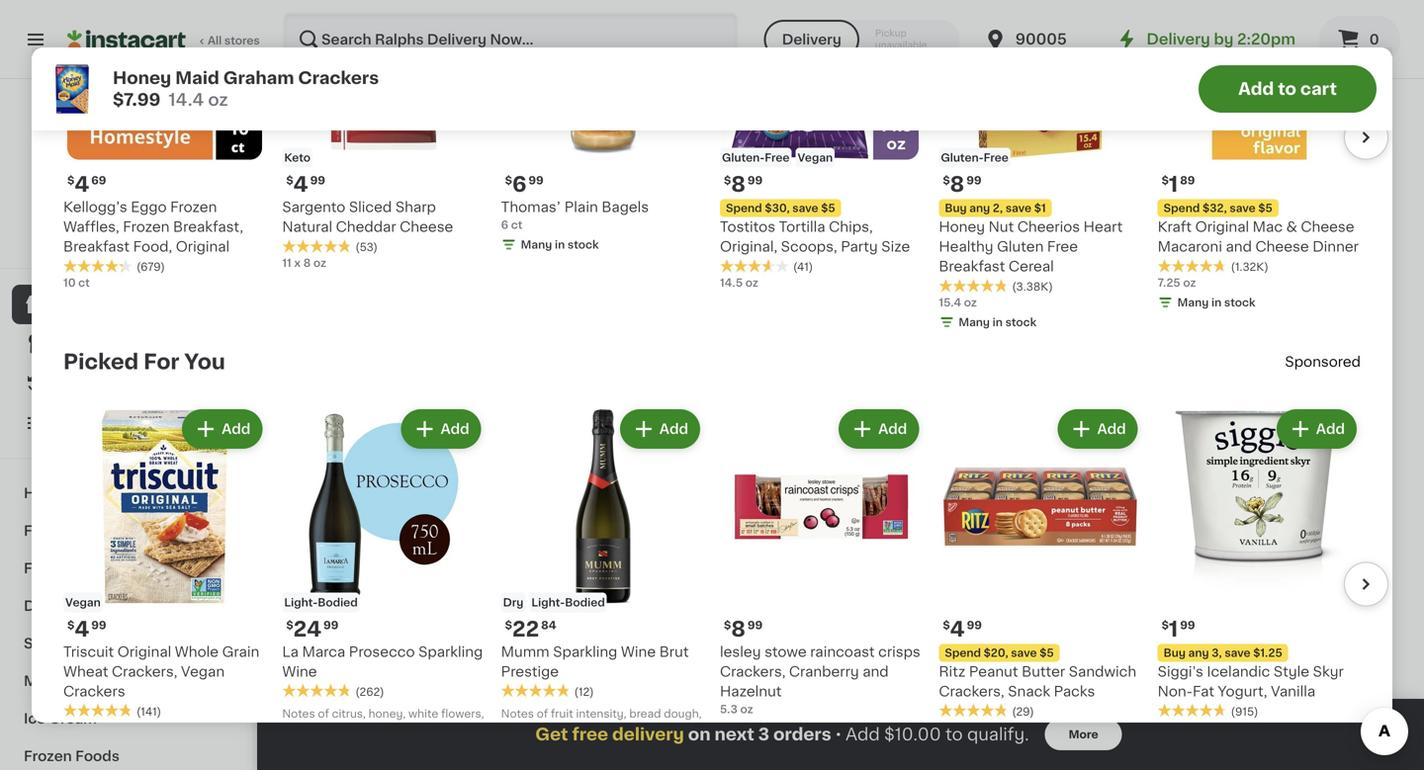 Task type: vqa. For each thing, say whether or not it's contained in the screenshot.
bottom ANY
yes



Task type: locate. For each thing, give the bounding box(es) containing it.
add for "add" button underneath gluten-free vegan
[[788, 186, 817, 200]]

add to cart button
[[1199, 65, 1377, 113]]

2 horizontal spatial crackers,
[[939, 685, 1005, 699]]

wine inside la marca prosecco sparkling wine
[[282, 665, 317, 679]]

and inside lesley stowe raincoast crisps crackers, cranberry and hazelnut 5.3 oz
[[863, 665, 889, 679]]

$ 8 99 down "gluten-free"
[[943, 174, 982, 195]]

fruit
[[551, 709, 574, 720]]

eligible for ritz fresh stacks original crackers
[[1085, 502, 1137, 516]]

2 vertical spatial 6
[[481, 411, 488, 422]]

ritz up "8 x 1.48 oz"
[[1033, 394, 1060, 407]]

5.3 up next
[[720, 704, 738, 715]]

breakfast down healthy
[[939, 260, 1006, 274]]

2 vertical spatial frozen
[[24, 750, 72, 764]]

free for gluten-free
[[984, 152, 1009, 163]]

honey inside the honey maid graham crackers
[[665, 394, 711, 407]]

0 horizontal spatial sparkling
[[419, 646, 483, 659]]

0 horizontal spatial notes
[[282, 709, 315, 720]]

eligible inside product group
[[1085, 28, 1137, 42]]

11
[[282, 258, 292, 269]]

1 horizontal spatial free
[[984, 152, 1009, 163]]

orders
[[774, 727, 832, 744]]

0 horizontal spatial of
[[318, 709, 329, 720]]

$ 8 99 for buy any 2, save $1
[[943, 174, 982, 195]]

sparkling inside mumm sparkling wine brut prestige
[[553, 646, 618, 659]]

5.3 oz
[[1158, 723, 1192, 734]]

14.4 inside honey maid graham crackers $7.99 14.4 oz
[[169, 92, 204, 108]]

6 inside item carousel region
[[481, 411, 488, 422]]

90005
[[1016, 32, 1067, 47]]

1 vertical spatial ct
[[78, 278, 90, 289]]

0 horizontal spatial 6
[[481, 411, 488, 422]]

delivery inside button
[[782, 33, 842, 47]]

1 gluten- from the left
[[722, 152, 765, 163]]

$ inside $ 1 99
[[1162, 620, 1170, 631]]

product group containing 1
[[1158, 406, 1362, 736]]

0 horizontal spatial vegan
[[65, 598, 101, 608]]

notes inside the notes of fruit intensity, bread dough, and spiciness
[[501, 709, 534, 720]]

natural down hampshire
[[849, 413, 899, 427]]

crackers up (105) in the bottom of the page
[[1090, 413, 1153, 427]]

1 vertical spatial view
[[67, 220, 94, 231]]

0 vertical spatial maid
[[175, 70, 219, 87]]

honey inside honey maid graham crackers $7.99 14.4 oz
[[113, 70, 171, 87]]

of inside 'notes of citrus, honey, white flowers, lemon, apple, grapefruit, and minerals'
[[318, 709, 329, 720]]

$ inside $ 4 69
[[67, 175, 75, 186]]

maid inside the honey maid graham crackers
[[715, 394, 749, 407]]

1 horizontal spatial maid
[[715, 394, 749, 407]]

1 light- from the left
[[284, 598, 318, 608]]

bodied up mumm sparkling wine brut prestige
[[565, 598, 605, 608]]

$ for buy any 3, save $1.25
[[1162, 620, 1170, 631]]

any for 8
[[970, 203, 991, 214]]

save up the icelandic
[[1225, 648, 1251, 659]]

natural inside sargento sliced sharp natural cheddar cheese
[[282, 220, 333, 234]]

1 vertical spatial all
[[1203, 584, 1219, 598]]

see eligible items for ritz fresh stacks original crackers
[[1054, 502, 1180, 516]]

2 of from the left
[[537, 709, 548, 720]]

la
[[282, 646, 299, 659]]

and left the spiciness
[[501, 725, 522, 736]]

1 horizontal spatial to
[[1279, 81, 1297, 97]]

1 vertical spatial 1
[[1170, 619, 1179, 640]]

sparkling up the (12)
[[553, 646, 618, 659]]

item carousel region
[[36, 0, 1389, 342], [297, 98, 1385, 555], [36, 398, 1389, 771], [297, 571, 1385, 771]]

0 horizontal spatial crackers,
[[112, 665, 178, 679]]

2 horizontal spatial honey
[[939, 220, 986, 234]]

1 notes from the left
[[282, 709, 315, 720]]

99 for la marca prosecco sparkling wine
[[324, 620, 339, 631]]

2 vertical spatial fresh
[[24, 562, 64, 576]]

ct inside thomas' plain bagels 6 ct
[[511, 220, 523, 231]]

vegan up 'spend $30, save $5' at the right top
[[798, 152, 833, 163]]

free up $30,
[[765, 152, 790, 163]]

99 for lesley stowe raincoast crisps crackers, cranberry and hazelnut
[[748, 620, 763, 631]]

for
[[144, 352, 180, 373]]

free for gluten-free vegan
[[765, 152, 790, 163]]

crackers up trending at the top of the page
[[298, 70, 379, 87]]

4 up spend $20, save $5 at the bottom of page
[[951, 619, 965, 640]]

0 horizontal spatial $5
[[822, 203, 836, 214]]

x left 1.38
[[949, 723, 956, 734]]

2 1 from the top
[[1170, 619, 1179, 640]]

ct
[[511, 220, 523, 231], [78, 278, 90, 289]]

of inside the notes of fruit intensity, bread dough, and spiciness
[[537, 709, 548, 720]]

& right mac
[[1287, 220, 1298, 234]]

crackers, inside lesley stowe raincoast crisps crackers, cranberry and hazelnut 5.3 oz
[[720, 665, 786, 679]]

of up the spiciness
[[537, 709, 548, 720]]

brut
[[660, 646, 689, 659]]

7.5
[[500, 411, 516, 422]]

honey inside honey nut cheerios heart healthy gluten free breakfast cereal
[[939, 220, 986, 234]]

food,
[[133, 240, 172, 254]]

see
[[1054, 28, 1081, 42], [686, 502, 713, 516], [1054, 502, 1081, 516]]

knudsen
[[882, 374, 944, 388]]

cheese down mac
[[1256, 240, 1310, 254]]

99 up spend $20, save $5 at the bottom of page
[[967, 620, 982, 631]]

buy inside product group
[[1164, 648, 1186, 659]]

0 vertical spatial ct
[[511, 220, 523, 231]]

oz down the honey maid graham crackers
[[691, 451, 704, 462]]

0 vertical spatial 100%
[[51, 240, 81, 251]]

1 horizontal spatial ritz
[[1033, 394, 1060, 407]]

0 horizontal spatial any
[[970, 203, 991, 214]]

maid up 14.4 oz many in stock
[[715, 394, 749, 407]]

many in stock for 6 ct
[[521, 240, 599, 250]]

frozen down eggo at the top of the page
[[123, 220, 170, 234]]

2 sparkling from the left
[[553, 646, 618, 659]]

14.5 oz
[[720, 278, 759, 289]]

gluten- for gluten-free
[[941, 152, 984, 163]]

1 vertical spatial any
[[1189, 648, 1210, 659]]

$ down "gluten-free"
[[943, 175, 951, 186]]

0 horizontal spatial light-
[[284, 598, 318, 608]]

1 horizontal spatial gluten-
[[941, 152, 984, 163]]

many in stock down (138)
[[869, 471, 947, 482]]

1 horizontal spatial honey
[[665, 394, 711, 407]]

14.4 right $7.99
[[169, 92, 204, 108]]

fresh up the dairy
[[24, 562, 64, 576]]

all stores link
[[67, 12, 261, 67]]

and down white
[[418, 725, 438, 736]]

honey nut cheerios heart healthy gluten free breakfast cereal
[[939, 220, 1123, 274]]

8 left 1.48
[[1033, 451, 1040, 462]]

kraft original mac & cheese macaroni and cheese dinner
[[1158, 220, 1360, 254]]

0 horizontal spatial ct
[[78, 278, 90, 289]]

2 vertical spatial vegan
[[181, 665, 225, 679]]

original down breakfast,
[[176, 240, 230, 254]]

see eligible items
[[1054, 28, 1180, 42], [686, 502, 812, 516], [1054, 502, 1180, 516]]

spend up kraft
[[1164, 203, 1201, 214]]

0 vertical spatial to
[[1279, 81, 1297, 97]]

1 vertical spatial natural
[[849, 413, 899, 427]]

notes up the spiciness
[[501, 709, 534, 720]]

$ down keto
[[286, 175, 294, 186]]

original down 'spend $32, save $5'
[[1196, 220, 1250, 234]]

1 vertical spatial buy
[[1164, 648, 1186, 659]]

x for 7.5
[[491, 411, 497, 422]]

1 horizontal spatial delivery
[[782, 33, 842, 47]]

vegan down fruit
[[65, 598, 101, 608]]

delivery for delivery
[[782, 33, 842, 47]]

next
[[715, 727, 755, 744]]

crackers, for ritz
[[939, 685, 1005, 699]]

0 vertical spatial wine
[[621, 646, 656, 659]]

add button right thomas'
[[567, 175, 643, 211]]

1 horizontal spatial any
[[1189, 648, 1210, 659]]

in inside 14.4 oz many in stock
[[719, 471, 729, 482]]

service type group
[[765, 20, 961, 59]]

None search field
[[283, 12, 739, 67]]

1 horizontal spatial 14.4
[[665, 451, 688, 462]]

x for 1.38
[[949, 723, 956, 734]]

fresh inside fresh vegetables link
[[24, 524, 64, 538]]

90005 button
[[984, 12, 1103, 67]]

99 for buy any 2, save $1
[[967, 175, 982, 186]]

many in stock for 8 x 1.48 oz
[[1053, 471, 1131, 482]]

buy for 8
[[945, 203, 967, 214]]

100% down family
[[928, 394, 966, 407]]

1 horizontal spatial frozen
[[123, 220, 170, 234]]

honey up $7.99
[[113, 70, 171, 87]]

1 up siggi's
[[1170, 619, 1179, 640]]

view pricing policy
[[67, 220, 173, 231]]

16
[[849, 451, 861, 462]]

style
[[1274, 665, 1310, 679]]

store
[[473, 107, 530, 128]]

0 horizontal spatial wine
[[282, 665, 317, 679]]

graham inside the honey maid graham crackers
[[753, 394, 808, 407]]

mumm
[[501, 646, 550, 659]]

this
[[426, 107, 468, 128]]

$ 4 99 up sargento
[[286, 174, 325, 195]]

and for notes of fruit intensity, bread dough, and spiciness
[[501, 725, 522, 736]]

2 gluten- from the left
[[941, 152, 984, 163]]

14.4 inside 14.4 oz many in stock
[[665, 451, 688, 462]]

$ 1 99
[[1162, 619, 1196, 640]]

crackers, down snacks & candy "link"
[[112, 665, 178, 679]]

1 vertical spatial breakfast
[[939, 260, 1006, 274]]

99 down eggs
[[91, 620, 106, 631]]

$ inside $ 24 99
[[286, 620, 294, 631]]

ritz inside the ritz peanut butter sandwich crackers, snack packs
[[939, 665, 966, 679]]

1 vertical spatial 6
[[501, 220, 509, 231]]

$ down dairy & eggs
[[67, 620, 75, 631]]

delivery by 2:20pm
[[1147, 32, 1296, 47]]

0 horizontal spatial $ 4 99
[[67, 619, 106, 640]]

add inside button
[[1239, 81, 1275, 97]]

1 horizontal spatial $ 4 99
[[286, 174, 325, 195]]

oz inside 14.4 oz many in stock
[[691, 451, 704, 462]]

and inside the notes of fruit intensity, bread dough, and spiciness
[[501, 725, 522, 736]]

0 vertical spatial ritz
[[1033, 394, 1060, 407]]

add for "add" button over vanilla
[[1341, 659, 1370, 673]]

original,
[[720, 240, 778, 254]]

0 vertical spatial buy
[[945, 203, 967, 214]]

•
[[836, 727, 842, 743]]

more
[[1069, 730, 1099, 741]]

product group containing see eligible items
[[1033, 0, 1201, 74]]

22
[[513, 619, 539, 640]]

0 vertical spatial vegan
[[798, 152, 833, 163]]

triscuit original whole grain wheat crackers, vegan crackers
[[63, 646, 260, 699]]

0 vertical spatial fresh
[[1063, 394, 1102, 407]]

dinner
[[1313, 240, 1360, 254]]

0 vertical spatial 5.3
[[720, 704, 738, 715]]

breakfast down waffles,
[[63, 240, 130, 254]]

graham for honey maid graham crackers
[[753, 394, 808, 407]]

wine inside mumm sparkling wine brut prestige
[[621, 646, 656, 659]]

0 horizontal spatial breakfast
[[63, 240, 130, 254]]

view for view pricing policy
[[67, 220, 94, 231]]

original inside ritz fresh stacks original crackers
[[1033, 413, 1087, 427]]

2 horizontal spatial $5
[[1259, 203, 1273, 214]]

honey up healthy
[[939, 220, 986, 234]]

84
[[541, 620, 557, 631]]

crackers inside the honey maid graham crackers
[[665, 413, 727, 427]]

1 vertical spatial fresh
[[24, 524, 64, 538]]

1 vertical spatial to
[[946, 727, 963, 744]]

1
[[1170, 174, 1179, 195], [1170, 619, 1179, 640]]

0 horizontal spatial natural
[[282, 220, 333, 234]]

in inside 32 oz many in stock
[[351, 433, 361, 444]]

$ up the la
[[286, 620, 294, 631]]

$ 4 99 for spend
[[943, 619, 982, 640]]

$5 up chips,
[[822, 203, 836, 214]]

7.25
[[1158, 278, 1181, 289]]

r.w.
[[849, 374, 879, 388]]

of for 24
[[318, 709, 329, 720]]

all for (10+)
[[1198, 111, 1214, 124]]

gluten- up 'spend $30, save $5' at the right top
[[722, 152, 765, 163]]

cream inside the r.w. knudsen family hampshire 100% natural sour cream
[[938, 413, 985, 427]]

4 for cheese
[[294, 174, 308, 195]]

eligible for honey maid graham crackers
[[717, 502, 769, 516]]

$ inside $ 22 84
[[505, 620, 513, 631]]

$ left 89 on the top of the page
[[1162, 175, 1170, 186]]

ritz inside ritz fresh stacks original crackers
[[1033, 394, 1060, 407]]

kosher
[[297, 581, 375, 601]]

see eligible items for honey maid graham crackers
[[686, 502, 812, 516]]

x for 1.48
[[1043, 451, 1050, 462]]

frozen up breakfast,
[[170, 200, 217, 214]]

r.w. knudsen family hampshire 100% natural sour cream
[[849, 374, 993, 427]]

crackers, inside the ritz peanut butter sandwich crackers, snack packs
[[939, 685, 1005, 699]]

crackers, down peanut
[[939, 685, 1005, 699]]

1 left 89 on the top of the page
[[1170, 174, 1179, 195]]

1 horizontal spatial breakfast
[[939, 260, 1006, 274]]

6 left 7.5
[[481, 411, 488, 422]]

add button down "gluten-free"
[[935, 175, 1011, 211]]

$ down dry
[[505, 620, 513, 631]]

0 vertical spatial honey
[[113, 70, 171, 87]]

1 vertical spatial 14.4
[[665, 451, 688, 462]]

14.5
[[720, 278, 743, 289]]

honey for $7.99
[[113, 70, 171, 87]]

eggs
[[81, 600, 116, 614]]

kellogg's
[[63, 200, 127, 214]]

gluten- up buy any 2, save $1
[[941, 152, 984, 163]]

99 for triscuit original whole grain wheat crackers, vegan crackers
[[91, 620, 106, 631]]

sponsored badge image
[[849, 490, 909, 501], [1033, 531, 1093, 543]]

free down cheerios
[[1048, 240, 1079, 254]]

bodied up $ 24 99
[[318, 598, 358, 608]]

6 down thomas'
[[501, 220, 509, 231]]

0 vertical spatial natural
[[282, 220, 333, 234]]

cranberry
[[790, 665, 860, 679]]

$ 8 99 for lesley stowe raincoast crisps crackers, cranberry and hazelnut
[[724, 619, 763, 640]]

& right meat
[[64, 675, 75, 689]]

all left (20+) on the right bottom
[[1203, 584, 1219, 598]]

original up meat & seafood link
[[118, 646, 171, 659]]

0 horizontal spatial to
[[946, 727, 963, 744]]

1 inside product group
[[1170, 619, 1179, 640]]

1 of from the left
[[318, 709, 329, 720]]

grapefruit,
[[358, 725, 415, 736]]

graham up 14.4 oz many in stock
[[753, 394, 808, 407]]

$ 4 99 up "triscuit"
[[67, 619, 106, 640]]

meat
[[24, 675, 60, 689]]

1 horizontal spatial spend
[[945, 648, 982, 659]]

0 vertical spatial 6
[[513, 174, 527, 195]]

2 notes from the left
[[501, 709, 534, 720]]

sparkling up flowers,
[[419, 646, 483, 659]]

view inside popup button
[[1160, 111, 1195, 124]]

fresh inside fresh fruit "link"
[[24, 562, 64, 576]]

$ inside $ 1 89
[[1162, 175, 1170, 186]]

2 horizontal spatial 6
[[513, 174, 527, 195]]

0 horizontal spatial gluten-
[[722, 152, 765, 163]]

and for lesley stowe raincoast crisps crackers, cranberry and hazelnut 5.3 oz
[[863, 665, 889, 679]]

1 horizontal spatial sponsored badge image
[[1033, 531, 1093, 543]]

1 vertical spatial cream
[[49, 712, 97, 726]]

0 vertical spatial breakfast
[[63, 240, 130, 254]]

oz right 7.25
[[1184, 278, 1197, 289]]

0 vertical spatial cream
[[938, 413, 985, 427]]

$ 4 99 for sargento
[[286, 174, 325, 195]]

2 horizontal spatial delivery
[[1147, 32, 1211, 47]]

1 horizontal spatial wine
[[621, 646, 656, 659]]

kraft
[[1158, 220, 1192, 234]]

save right $32, on the top right of page
[[1230, 203, 1256, 214]]

0 horizontal spatial ritz
[[939, 665, 966, 679]]

eligible
[[1085, 28, 1137, 42], [717, 502, 769, 516], [1085, 502, 1137, 516]]

item carousel region containing kosher
[[297, 571, 1385, 771]]

vegan
[[798, 152, 833, 163], [65, 598, 101, 608], [181, 665, 225, 679]]

honey up 14.4 oz many in stock
[[665, 394, 711, 407]]

cream
[[938, 413, 985, 427], [49, 712, 97, 726]]

0 horizontal spatial 5.3
[[720, 704, 738, 715]]

all
[[1198, 111, 1214, 124], [1203, 584, 1219, 598]]

1 horizontal spatial 100%
[[928, 394, 966, 407]]

0 vertical spatial graham
[[223, 70, 294, 87]]

many in stock down thomas' plain bagels 6 ct
[[521, 240, 599, 250]]

gluten-free
[[941, 152, 1009, 163]]

ice
[[24, 712, 46, 726]]

& left eggs
[[66, 600, 77, 614]]

fresh inside ritz fresh stacks original crackers
[[1063, 394, 1102, 407]]

1 sparkling from the left
[[419, 646, 483, 659]]

oz down the all
[[208, 92, 228, 108]]

many in stock down the 7.25 oz
[[1178, 297, 1256, 308]]

2 vertical spatial honey
[[665, 394, 711, 407]]

all inside popup button
[[1198, 111, 1214, 124]]

icelandic
[[1208, 665, 1271, 679]]

maid for honey maid graham crackers
[[715, 394, 749, 407]]

maid inside honey maid graham crackers $7.99 14.4 oz
[[175, 70, 219, 87]]

(3.38k)
[[1013, 282, 1054, 292]]

99 inside $ 24 99
[[324, 620, 339, 631]]

0 vertical spatial any
[[970, 203, 991, 214]]

oz inside 32 oz many in stock
[[313, 413, 326, 424]]

$5 for 4
[[1040, 648, 1055, 659]]

$ up thomas'
[[505, 175, 513, 186]]

(12)
[[575, 687, 594, 698]]

treatment tracker modal dialog
[[257, 700, 1425, 771]]

4 for crackers,
[[75, 619, 89, 640]]

candy
[[94, 637, 141, 651]]

14.4 down the honey maid graham crackers
[[665, 451, 688, 462]]

honey for healthy
[[939, 220, 986, 234]]

1 horizontal spatial 5.3
[[1158, 723, 1176, 734]]

view for view all (20+)
[[1166, 584, 1200, 598]]

meat & seafood
[[24, 675, 139, 689]]

2 horizontal spatial spend
[[1164, 203, 1201, 214]]

skyr
[[1314, 665, 1345, 679]]

99 up sargento
[[310, 175, 325, 186]]

view up $ 1 99
[[1166, 584, 1200, 598]]

& inside "link"
[[79, 637, 90, 651]]

items inside product group
[[1140, 28, 1180, 42]]

8 down "gluten-free"
[[951, 174, 965, 195]]

$3.69 element
[[1217, 345, 1385, 371]]

add for "add" button underneath stacks
[[1098, 423, 1127, 436]]

1 vertical spatial 100%
[[928, 394, 966, 407]]

eligible down (105) in the bottom of the page
[[1085, 502, 1137, 516]]

ritz fresh stacks original crackers
[[1033, 394, 1153, 427]]

ct right '10' in the top left of the page
[[78, 278, 90, 289]]

eggo
[[131, 200, 167, 214]]

1 vertical spatial 5.3
[[1158, 723, 1176, 734]]

4 up sargento
[[294, 174, 308, 195]]

0 horizontal spatial graham
[[223, 70, 294, 87]]

crackers
[[298, 70, 379, 87], [665, 413, 727, 427], [1090, 413, 1153, 427], [63, 685, 125, 699]]

product group containing 24
[[282, 406, 486, 771]]

& up wheat
[[79, 637, 90, 651]]

1 vertical spatial maid
[[715, 394, 749, 407]]

$ 4 99 up spend $20, save $5 at the bottom of page
[[943, 619, 982, 640]]

8 inside product group
[[732, 619, 746, 640]]

6 inside thomas' plain bagels 6 ct
[[501, 220, 509, 231]]

see eligible items button for honey maid graham crackers
[[665, 492, 833, 526]]

1 vertical spatial graham
[[753, 394, 808, 407]]

99 down "gluten-free"
[[967, 175, 982, 186]]

breakfast inside kellogg's eggo frozen waffles, frozen breakfast, breakfast food, original
[[63, 240, 130, 254]]

product group
[[1033, 0, 1201, 74], [297, 169, 465, 450], [481, 169, 649, 425], [665, 169, 833, 526], [849, 169, 1017, 506], [1033, 169, 1201, 547], [63, 406, 267, 760], [282, 406, 486, 771], [501, 406, 705, 771], [720, 406, 924, 718], [939, 406, 1143, 736], [1158, 406, 1362, 736], [297, 642, 465, 771], [481, 642, 649, 771], [665, 642, 833, 771], [849, 642, 1017, 771], [1033, 642, 1201, 771], [1217, 642, 1385, 771]]

any inside product group
[[1189, 648, 1210, 659]]

save up tortilla
[[793, 203, 819, 214]]

tortilla
[[779, 220, 826, 234]]

1 vertical spatial vegan
[[65, 598, 101, 608]]

0 vertical spatial 1
[[1170, 174, 1179, 195]]

healthy
[[939, 240, 994, 254]]

0 horizontal spatial spend
[[726, 203, 763, 214]]

1 horizontal spatial vegan
[[181, 665, 225, 679]]

0 horizontal spatial bodied
[[318, 598, 358, 608]]

bagels
[[602, 200, 649, 214]]

0 horizontal spatial buy
[[945, 203, 967, 214]]

$
[[67, 175, 75, 186], [724, 175, 732, 186], [286, 175, 294, 186], [505, 175, 513, 186], [943, 175, 951, 186], [1162, 175, 1170, 186], [67, 620, 75, 631], [724, 620, 732, 631], [286, 620, 294, 631], [505, 620, 513, 631], [943, 620, 951, 631], [1162, 620, 1170, 631]]

1 vertical spatial wine
[[282, 665, 317, 679]]

0 horizontal spatial cream
[[49, 712, 97, 726]]

eligible right 90005
[[1085, 28, 1137, 42]]

graham inside honey maid graham crackers $7.99 14.4 oz
[[223, 70, 294, 87]]

graham
[[223, 70, 294, 87], [753, 394, 808, 407]]

foods
[[75, 750, 120, 764]]

99 for spend $30, save $5
[[748, 175, 763, 186]]

snacks & candy link
[[12, 625, 240, 663]]

add to cart
[[1239, 81, 1338, 97]]

apple,
[[322, 725, 355, 736]]

1 vertical spatial honey
[[939, 220, 986, 234]]

qualify.
[[968, 727, 1030, 744]]

to inside button
[[1279, 81, 1297, 97]]

and inside kraft original mac & cheese macaroni and cheese dinner
[[1227, 240, 1253, 254]]

2 horizontal spatial $ 4 99
[[943, 619, 982, 640]]

items for ritz fresh stacks original crackers
[[1140, 502, 1180, 516]]

(1.32k)
[[1232, 262, 1269, 273]]

save for 4
[[1012, 648, 1038, 659]]

0 horizontal spatial 100%
[[51, 240, 81, 251]]

99 inside $ 6 99
[[529, 175, 544, 186]]

0 vertical spatial sponsored badge image
[[849, 490, 909, 501]]

99 up thomas'
[[529, 175, 544, 186]]

satisfaction
[[83, 240, 150, 251]]

honey,
[[369, 709, 406, 720]]

& inside kraft original mac & cheese macaroni and cheese dinner
[[1287, 220, 1298, 234]]

2 vertical spatial view
[[1166, 584, 1200, 598]]

$ inside $ 6 99
[[505, 175, 513, 186]]

stowe
[[765, 646, 807, 659]]

4 for breakfast,
[[75, 174, 89, 195]]

any left 2,
[[970, 203, 991, 214]]

0 horizontal spatial maid
[[175, 70, 219, 87]]

all
[[208, 35, 222, 46]]

$5 up mac
[[1259, 203, 1273, 214]]

raincoast
[[811, 646, 875, 659]]

oz down hazelnut
[[741, 704, 754, 715]]

$ 22 84
[[505, 619, 557, 640]]

fresh vegetables
[[24, 524, 147, 538]]

see eligible items button for ritz fresh stacks original crackers
[[1033, 492, 1201, 526]]

1 horizontal spatial $5
[[1040, 648, 1055, 659]]

99 inside $ 1 99
[[1181, 620, 1196, 631]]

crackers up 14.4 oz many in stock
[[665, 413, 727, 427]]

$ for sargento sliced sharp natural cheddar cheese
[[286, 175, 294, 186]]

natural inside the r.w. knudsen family hampshire 100% natural sour cream
[[849, 413, 899, 427]]

1 1 from the top
[[1170, 174, 1179, 195]]

ritz
[[1033, 394, 1060, 407], [939, 665, 966, 679]]

product group containing 32 oz
[[297, 169, 465, 450]]

0 vertical spatial view
[[1160, 111, 1195, 124]]

& for seafood
[[64, 675, 75, 689]]

99 down view all (20+)
[[1181, 620, 1196, 631]]

8 up the lesley
[[732, 619, 746, 640]]

notes inside 'notes of citrus, honey, white flowers, lemon, apple, grapefruit, and minerals'
[[282, 709, 315, 720]]

sour
[[903, 413, 935, 427]]

fresh left stacks
[[1063, 394, 1102, 407]]

1 horizontal spatial 6
[[501, 220, 509, 231]]

fat
[[1193, 685, 1215, 699]]

product group containing 22
[[501, 406, 705, 771]]



Task type: describe. For each thing, give the bounding box(es) containing it.
of for 22
[[537, 709, 548, 720]]

add button up hazelnut
[[751, 648, 827, 684]]

fl
[[518, 411, 526, 422]]

$ 8 99 for spend $30, save $5
[[724, 174, 763, 195]]

spo nsored
[[1286, 355, 1362, 369]]

breakfast inside honey nut cheerios heart healthy gluten free breakfast cereal
[[939, 260, 1006, 274]]

free inside honey nut cheerios heart healthy gluten free breakfast cereal
[[1048, 240, 1079, 254]]

on
[[688, 727, 711, 744]]

crackers inside triscuit original whole grain wheat crackers, vegan crackers
[[63, 685, 125, 699]]

dry light-bodied
[[503, 598, 605, 608]]

notes for 22
[[501, 709, 534, 720]]

policy
[[139, 220, 173, 231]]

maid for honey maid graham crackers $7.99 14.4 oz
[[175, 70, 219, 87]]

$ for spend $32, save $5
[[1162, 175, 1170, 186]]

frozen foods
[[24, 750, 120, 764]]

$30,
[[765, 203, 790, 214]]

oz inside lesley stowe raincoast crisps crackers, cranberry and hazelnut 5.3 oz
[[741, 704, 754, 715]]

$ for la marca prosecco sparkling wine
[[286, 620, 294, 631]]

view pricing policy link
[[67, 218, 185, 234]]

frozen foods link
[[12, 738, 240, 771]]

prosecco
[[349, 646, 415, 659]]

see eligible items inside product group
[[1054, 28, 1180, 42]]

oz right 1.48
[[1078, 451, 1091, 462]]

100% inside button
[[51, 240, 81, 251]]

8 left 1.38
[[939, 723, 947, 734]]

add button down gluten-free vegan
[[751, 175, 827, 211]]

hazelnut
[[720, 685, 782, 699]]

you
[[184, 352, 225, 373]]

butter
[[1022, 665, 1066, 679]]

view all (20+) link
[[1166, 581, 1275, 601]]

ritz for ritz fresh stacks original crackers
[[1033, 394, 1060, 407]]

ralphs delivery now logo image
[[83, 103, 170, 190]]

lesley
[[720, 646, 761, 659]]

1 bodied from the left
[[318, 598, 358, 608]]

add for "add" button under the spo nsored
[[1317, 423, 1346, 436]]

sparkling inside la marca prosecco sparkling wine
[[419, 646, 483, 659]]

minerals
[[282, 741, 329, 751]]

view for view all (10+)
[[1160, 111, 1195, 124]]

see for honey maid graham crackers
[[686, 502, 713, 516]]

size
[[882, 240, 911, 254]]

honey maid graham crackers
[[665, 394, 808, 427]]

0
[[1370, 33, 1380, 47]]

now
[[168, 197, 200, 211]]

add button down hampshire
[[841, 412, 918, 447]]

$ 4 99 for triscuit
[[67, 619, 106, 640]]

original inside kraft original mac & cheese macaroni and cheese dinner
[[1196, 220, 1250, 234]]

2 bodied from the left
[[565, 598, 605, 608]]

add button up the (12)
[[567, 648, 643, 684]]

0 horizontal spatial sponsored badge image
[[849, 490, 909, 501]]

dry
[[503, 598, 524, 608]]

spend for 1
[[1164, 203, 1201, 214]]

add button up vanilla
[[1303, 648, 1379, 684]]

sandwich
[[1069, 665, 1137, 679]]

$5 for 8
[[822, 203, 836, 214]]

15.4 oz
[[939, 297, 978, 308]]

delivery by 2:20pm link
[[1116, 28, 1296, 51]]

$ for mumm sparkling wine brut prestige
[[505, 620, 513, 631]]

white
[[409, 709, 439, 720]]

1 for siggi's icelandic style skyr non-fat yogurt, vanilla
[[1170, 619, 1179, 640]]

crackers, for lesley
[[720, 665, 786, 679]]

spiciness
[[525, 725, 576, 736]]

2:20pm
[[1238, 32, 1296, 47]]

cheese inside sargento sliced sharp natural cheddar cheese
[[400, 220, 454, 234]]

crisps
[[879, 646, 921, 659]]

frozen inside 'link'
[[24, 750, 72, 764]]

trending
[[297, 107, 395, 128]]

holiday
[[24, 487, 79, 501]]

add button up kraft
[[1119, 175, 1195, 211]]

$ 24 99
[[286, 619, 339, 640]]

add button up white
[[383, 648, 459, 684]]

8 x 1.48 oz
[[1033, 451, 1091, 462]]

11 x 8 oz
[[282, 258, 327, 269]]

add button down you
[[184, 412, 261, 447]]

x for 8
[[294, 258, 301, 269]]

0 vertical spatial frozen
[[170, 200, 217, 214]]

2 light- from the left
[[532, 598, 565, 608]]

triscuit
[[63, 646, 114, 659]]

14.4 oz many in stock
[[665, 451, 763, 482]]

1 for kraft original mac & cheese macaroni and cheese dinner
[[1170, 174, 1179, 195]]

add button down the spo nsored
[[1279, 412, 1356, 447]]

items for honey maid graham crackers
[[772, 502, 812, 516]]

notes for 24
[[282, 709, 315, 720]]

to inside treatment tracker modal dialog
[[946, 727, 963, 744]]

many inside 14.4 oz many in stock
[[685, 471, 716, 482]]

6 x 7.5 fl oz 4 options
[[481, 411, 604, 422]]

and inside 'notes of citrus, honey, white flowers, lemon, apple, grapefruit, and minerals'
[[418, 725, 438, 736]]

light-bodied
[[284, 598, 358, 608]]

add for "add" button below you
[[222, 423, 251, 436]]

non-
[[1158, 685, 1193, 699]]

many in stock down 15.4 oz
[[959, 317, 1037, 328]]

guarantee
[[152, 240, 210, 251]]

$ for spend $30, save $5
[[724, 175, 732, 186]]

add button left 7.5
[[403, 412, 480, 447]]

spend for 4
[[945, 648, 982, 659]]

$5 for 1
[[1259, 203, 1273, 214]]

32
[[297, 413, 311, 424]]

fresh fruit
[[24, 562, 100, 576]]

any for 1
[[1189, 648, 1210, 659]]

& for eggs
[[66, 600, 77, 614]]

99 for spend $20, save $5
[[967, 620, 982, 631]]

plain
[[565, 200, 598, 214]]

8 right '11'
[[303, 258, 311, 269]]

graham for honey maid graham crackers $7.99 14.4 oz
[[223, 70, 294, 87]]

oz right 8.5
[[84, 723, 97, 734]]

crackers, inside triscuit original whole grain wheat crackers, vegan crackers
[[112, 665, 178, 679]]

$20,
[[984, 648, 1009, 659]]

add inside treatment tracker modal dialog
[[846, 727, 880, 744]]

nut
[[989, 220, 1014, 234]]

ice cream link
[[12, 701, 240, 738]]

99 for thomas' plain bagels
[[529, 175, 544, 186]]

8 up the tostitos
[[732, 174, 746, 195]]

gluten- for gluten-free vegan
[[722, 152, 765, 163]]

(915)
[[1232, 707, 1259, 718]]

$ for kellogg's eggo frozen waffles, frozen breakfast, breakfast food, original
[[67, 175, 75, 186]]

gluten
[[998, 240, 1044, 254]]

family
[[947, 374, 993, 388]]

original inside kellogg's eggo frozen waffles, frozen breakfast, breakfast food, original
[[176, 240, 230, 254]]

picked for you
[[63, 352, 225, 373]]

8 x 1.38 oz
[[939, 723, 997, 734]]

& for candy
[[79, 637, 90, 651]]

$1
[[1035, 203, 1047, 214]]

89
[[1181, 175, 1196, 186]]

oz right fl
[[529, 411, 542, 422]]

oz right 1.38
[[984, 723, 997, 734]]

100% satisfaction guarantee button
[[31, 234, 222, 253]]

$ for lesley stowe raincoast crisps crackers, cranberry and hazelnut
[[724, 620, 732, 631]]

and for kraft original mac & cheese macaroni and cheese dinner
[[1227, 240, 1253, 254]]

3
[[759, 727, 770, 744]]

0 horizontal spatial delivery
[[105, 197, 164, 211]]

cheerios
[[1018, 220, 1081, 234]]

oz right 16 on the right bottom
[[864, 451, 877, 462]]

spend for 8
[[726, 203, 763, 214]]

add for "add" button on top of hazelnut
[[788, 659, 817, 673]]

1.38
[[959, 723, 981, 734]]

4 left options
[[551, 411, 559, 422]]

marca
[[302, 646, 346, 659]]

add button down stacks
[[1060, 412, 1137, 447]]

heart
[[1084, 220, 1123, 234]]

(20+)
[[1223, 584, 1261, 598]]

(41)
[[794, 262, 813, 273]]

2 horizontal spatial vegan
[[798, 152, 833, 163]]

see for ritz fresh stacks original crackers
[[1054, 502, 1081, 516]]

cheese up dinner
[[1302, 220, 1355, 234]]

oz right 14.5
[[746, 278, 759, 289]]

add for "add" button over the (12)
[[604, 659, 633, 673]]

$ for buy any 2, save $1
[[943, 175, 951, 186]]

save for 1
[[1230, 203, 1256, 214]]

view all (20+)
[[1166, 584, 1261, 598]]

fresh for fresh fruit
[[24, 562, 64, 576]]

many inside 32 oz many in stock
[[317, 433, 348, 444]]

honey maid graham crackers $7.99 14.4 oz
[[113, 70, 379, 108]]

add button up the non-
[[1119, 648, 1195, 684]]

instacart logo image
[[67, 28, 186, 51]]

add for "add" button underneath hampshire
[[879, 423, 908, 436]]

item carousel region containing trending at this store
[[297, 98, 1385, 555]]

add for "add" button to the left of 7.5
[[441, 423, 470, 436]]

vegan inside triscuit original whole grain wheat crackers, vegan crackers
[[181, 665, 225, 679]]

99 for sargento sliced sharp natural cheddar cheese
[[310, 175, 325, 186]]

kosher link
[[297, 579, 375, 603]]

peanut
[[970, 665, 1019, 679]]

delivery for delivery by 2:20pm
[[1147, 32, 1211, 47]]

$ for triscuit original whole grain wheat crackers, vegan crackers
[[67, 620, 75, 631]]

crackers inside ritz fresh stacks original crackers
[[1090, 413, 1153, 427]]

stock inside 32 oz many in stock
[[363, 433, 395, 444]]

original inside triscuit original whole grain wheat crackers, vegan crackers
[[118, 646, 171, 659]]

add for "add" button over 1.38
[[972, 659, 1001, 673]]

wheat
[[63, 665, 108, 679]]

see inside product group
[[1054, 28, 1081, 42]]

intensity,
[[576, 709, 627, 720]]

dough,
[[664, 709, 702, 720]]

add for "add" button over 14.4 oz many in stock
[[660, 423, 689, 436]]

thomas' plain bagels 6 ct
[[501, 200, 649, 231]]

fresh for fresh vegetables
[[24, 524, 64, 538]]

(105)
[[1106, 435, 1134, 446]]

5.3 inside lesley stowe raincoast crisps crackers, cranberry and hazelnut 5.3 oz
[[720, 704, 738, 715]]

add for "add" button on the right of thomas'
[[604, 186, 633, 200]]

ritz for ritz peanut butter sandwich crackers, snack packs
[[939, 665, 966, 679]]

stock inside 14.4 oz many in stock
[[732, 471, 763, 482]]

add for "add" button over the non-
[[1157, 659, 1185, 673]]

add for "add" button below "gluten-free"
[[972, 186, 1001, 200]]

$ 1 89
[[1162, 174, 1196, 195]]

2,
[[993, 203, 1004, 214]]

oz right the 15.4
[[965, 297, 978, 308]]

meat & seafood link
[[12, 663, 240, 701]]

cart
[[1301, 81, 1338, 97]]

hampshire
[[849, 394, 925, 407]]

add button up 14.4 oz many in stock
[[622, 412, 699, 447]]

product group containing 8
[[720, 406, 924, 718]]

packs
[[1054, 685, 1096, 699]]

add button up 1.38
[[935, 648, 1011, 684]]

sliced
[[349, 200, 392, 214]]

oz down the non-
[[1179, 723, 1192, 734]]

stores
[[225, 35, 260, 46]]

vegetables
[[67, 524, 147, 538]]

add for "add" button above white
[[420, 659, 449, 673]]

spo
[[1286, 355, 1313, 369]]

16 oz
[[849, 451, 877, 462]]

at
[[400, 107, 422, 128]]

dairy & eggs
[[24, 600, 116, 614]]

many in stock for 16 oz
[[869, 471, 947, 482]]

spend $20, save $5
[[945, 648, 1055, 659]]

cheddar
[[336, 220, 396, 234]]

0 button
[[1320, 16, 1401, 63]]

crackers inside honey maid graham crackers $7.99 14.4 oz
[[298, 70, 379, 87]]

cereal
[[1009, 260, 1055, 274]]

oz inside honey maid graham crackers $7.99 14.4 oz
[[208, 92, 228, 108]]

99 for buy any 3, save $1.25
[[1181, 620, 1196, 631]]

buy for 1
[[1164, 648, 1186, 659]]

picked
[[63, 352, 139, 373]]

all for (20+)
[[1203, 584, 1219, 598]]

oz right '11'
[[314, 258, 327, 269]]

ralphs
[[52, 197, 101, 211]]

vanilla
[[1272, 685, 1316, 699]]

100% inside the r.w. knudsen family hampshire 100% natural sour cream
[[928, 394, 966, 407]]

$ for spend $20, save $5
[[943, 620, 951, 631]]

save right 2,
[[1006, 203, 1032, 214]]

save for 8
[[793, 203, 819, 214]]



